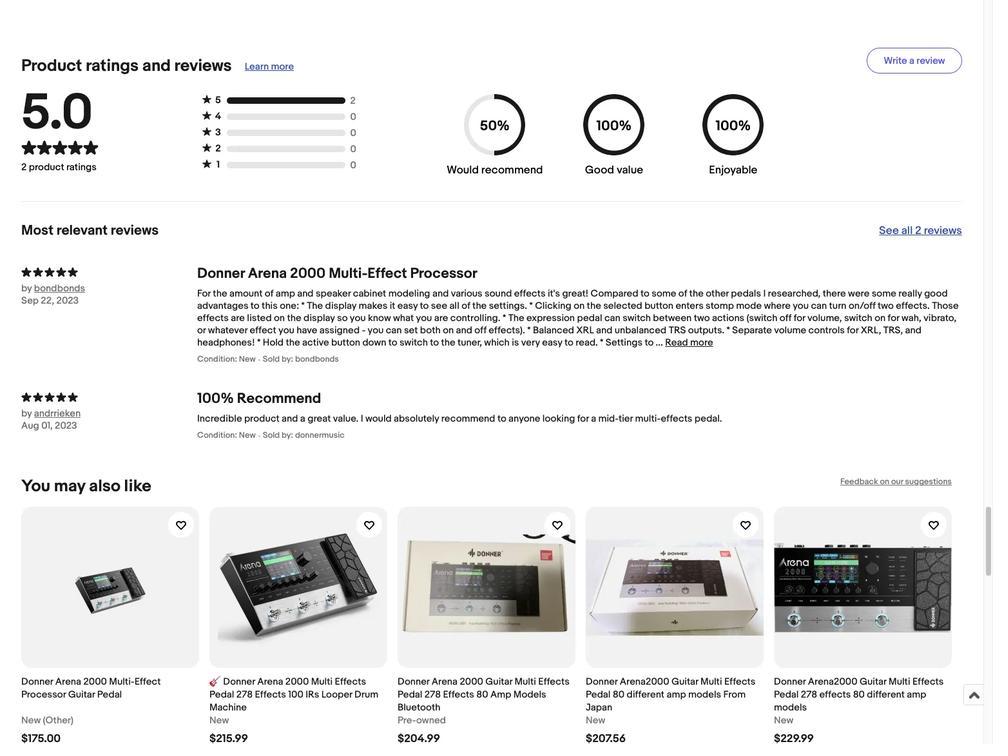 Task type: locate. For each thing, give the bounding box(es) containing it.
condition: new
[[197, 354, 256, 365], [197, 430, 256, 441]]

1 horizontal spatial can
[[605, 312, 621, 325]]

effect inside donner arena 2000 multi-effect processor guitar pedal
[[135, 676, 161, 688]]

condition:
[[197, 354, 237, 365], [197, 430, 237, 441]]

recommend
[[237, 390, 321, 408]]

percents of reviewers think of this product as image up bondbonds link
[[21, 265, 197, 278]]

1 percents of reviewers think of this product as image from the top
[[21, 265, 197, 278]]

2 percents of reviewers think of this product as image from the top
[[21, 390, 197, 403]]

1 horizontal spatial arena2000
[[809, 676, 858, 688]]

1 vertical spatial sold
[[263, 430, 280, 441]]

models
[[514, 689, 547, 701]]

arena inside 🎸 donner arena 2000 multi effects pedal 278 effects 100 irs looper drum machine
[[257, 676, 283, 688]]

3 new text field from the left
[[775, 715, 794, 728]]

0 vertical spatial processor
[[410, 265, 478, 283]]

both
[[420, 325, 441, 337]]

turn
[[830, 300, 847, 312]]

condition: for 100% recommend
[[197, 430, 237, 441]]

100%
[[197, 390, 234, 408]]

sold down recommend
[[263, 430, 280, 441]]

arena inside donner arena 2000 multi-effect processor guitar pedal
[[55, 676, 81, 688]]

by: for donner arena 2000 multi-effect processor
[[282, 354, 293, 365]]

list
[[21, 497, 963, 744]]

by: for 100% recommend
[[282, 430, 293, 441]]

trs
[[669, 325, 686, 337]]

new inside text field
[[21, 715, 41, 727]]

multi inside donner arena2000 guitar multi effects pedal 278 effects 80 different amp models
[[889, 676, 911, 688]]

of
[[265, 288, 274, 300], [679, 288, 688, 300], [462, 300, 471, 312]]

1 vertical spatial by
[[21, 408, 32, 420]]

2 278 from the left
[[425, 689, 441, 701]]

0 horizontal spatial multi-
[[109, 676, 135, 688]]

sold by: donnermusic
[[263, 430, 345, 441]]

0 horizontal spatial models
[[689, 689, 722, 701]]

1 horizontal spatial off
[[780, 312, 792, 325]]

3 80 from the left
[[854, 689, 865, 701]]

recommend right 'absolutely' in the left bottom of the page
[[442, 413, 496, 425]]

1 horizontal spatial multi-
[[329, 265, 368, 283]]

2 horizontal spatial reviews
[[925, 225, 963, 238]]

3 278 from the left
[[802, 689, 818, 701]]

guitar inside donner arena 2000 guitar multi effects pedal 278 effects 80 amp models bluetooth
[[486, 676, 513, 688]]

easy right very
[[543, 337, 563, 349]]

4 0 from the top
[[351, 159, 357, 171]]

1 horizontal spatial switch
[[623, 312, 651, 325]]

1 horizontal spatial models
[[775, 702, 808, 714]]

1 vertical spatial recommend
[[442, 413, 496, 425]]

1 new text field from the left
[[210, 715, 229, 728]]

new for new text box associated with donner arena2000 guitar multi effects pedal 278 effects 80 different amp models
[[775, 715, 794, 727]]

1 arena2000 from the left
[[620, 676, 670, 688]]

1 pedal from the left
[[97, 689, 122, 701]]

1 vertical spatial effect
[[135, 676, 161, 688]]

0 vertical spatial multi-
[[329, 265, 368, 283]]

two left actions
[[694, 312, 710, 325]]

1 horizontal spatial different
[[868, 689, 905, 701]]

2 multi from the left
[[515, 676, 537, 688]]

2023 for donner arena 2000 multi-effect processor
[[56, 295, 79, 307]]

arena up bluetooth
[[432, 676, 458, 688]]

0 horizontal spatial arena2000
[[620, 676, 670, 688]]

a left mid-
[[591, 413, 597, 425]]

for
[[197, 288, 211, 300]]

1 vertical spatial easy
[[543, 337, 563, 349]]

1 vertical spatial models
[[775, 702, 808, 714]]

are left listed in the left top of the page
[[231, 312, 245, 325]]

0 horizontal spatial off
[[475, 325, 487, 337]]

multi- inside donner arena 2000 multi-effect processor guitar pedal
[[109, 676, 135, 688]]

effects inside donner arena2000 guitar multi effects pedal 278 effects 80 different amp models
[[820, 689, 852, 701]]

0 vertical spatial product
[[29, 161, 64, 174]]

or
[[197, 325, 206, 337]]

multi inside donner arena2000 guitar multi effects pedal 80 different amp models from japan
[[701, 676, 723, 688]]

donner arena 2000 guitar multi effects pedal 278 effects 80 amp models bluetooth
[[398, 676, 570, 714]]

2 horizontal spatial new text field
[[775, 715, 794, 728]]

i inside 100% recommend incredible product and a great value. i would absolutely recommend to anyone looking for a mid-tier multi-effects pedal.
[[361, 413, 363, 425]]

0 horizontal spatial all
[[450, 300, 460, 312]]

2000
[[290, 265, 326, 283], [83, 676, 107, 688], [286, 676, 309, 688], [460, 676, 484, 688]]

1 condition: new from the top
[[197, 354, 256, 365]]

2
[[351, 95, 356, 107], [216, 143, 221, 155], [21, 161, 27, 174], [916, 225, 922, 238]]

for down researched,
[[794, 312, 806, 325]]

by: left donnermusic
[[282, 430, 293, 441]]

1 vertical spatial condition: new
[[197, 430, 256, 441]]

sold down hold
[[263, 354, 280, 365]]

pedal
[[97, 689, 122, 701], [210, 689, 234, 701], [398, 689, 423, 701], [586, 689, 611, 701], [775, 689, 799, 701]]

processor inside donner arena 2000 multi-effect processor guitar pedal
[[21, 689, 66, 701]]

1 horizontal spatial new text field
[[586, 715, 606, 728]]

write a review link
[[867, 48, 963, 74]]

where
[[765, 300, 791, 312]]

0 horizontal spatial reviews
[[111, 223, 159, 239]]

1 horizontal spatial the
[[509, 312, 525, 325]]

condition: down "incredible"
[[197, 430, 237, 441]]

1 horizontal spatial two
[[878, 300, 894, 312]]

more right learn
[[271, 61, 294, 73]]

100
[[288, 689, 304, 701]]

0 horizontal spatial 278
[[237, 689, 253, 701]]

recommend right would
[[482, 164, 543, 177]]

new text field for donner arena2000 guitar multi effects pedal 80 different amp models from japan
[[586, 715, 606, 728]]

...
[[656, 337, 664, 349]]

0 vertical spatial more
[[271, 61, 294, 73]]

cabinet
[[353, 288, 387, 300]]

off left effects).
[[475, 325, 487, 337]]

2 are from the left
[[434, 312, 449, 325]]

condition: down headphones!
[[197, 354, 237, 365]]

the
[[307, 300, 323, 312], [509, 312, 525, 325]]

also
[[89, 477, 121, 497]]

condition: new down headphones!
[[197, 354, 256, 365]]

2 horizontal spatial of
[[679, 288, 688, 300]]

0 vertical spatial all
[[902, 225, 913, 238]]

you may also like
[[21, 477, 151, 497]]

1 vertical spatial 2023
[[55, 420, 77, 432]]

pre-
[[398, 715, 417, 727]]

1 vertical spatial processor
[[21, 689, 66, 701]]

0 vertical spatial condition:
[[197, 354, 237, 365]]

1 vertical spatial by:
[[282, 430, 293, 441]]

switch down what
[[400, 337, 428, 349]]

1 horizontal spatial i
[[764, 288, 766, 300]]

2 arena2000 from the left
[[809, 676, 858, 688]]

of right see
[[462, 300, 471, 312]]

2 80 from the left
[[613, 689, 625, 701]]

absolutely
[[394, 413, 439, 425]]

1 vertical spatial multi-
[[109, 676, 135, 688]]

* right is
[[528, 325, 531, 337]]

0 vertical spatial sold
[[263, 354, 280, 365]]

on left the wah,
[[875, 312, 886, 325]]

* left clicking at the right top
[[530, 300, 533, 312]]

1 horizontal spatial bondbonds
[[295, 354, 339, 365]]

1 horizontal spatial 278
[[425, 689, 441, 701]]

a left great
[[300, 413, 306, 425]]

reviews right the see
[[925, 225, 963, 238]]

by inside by andrrieken aug 01, 2023
[[21, 408, 32, 420]]

2023 right 01,
[[55, 420, 77, 432]]

0 for 4
[[351, 111, 357, 123]]

0 vertical spatial bondbonds
[[34, 283, 85, 295]]

pedal inside 🎸 donner arena 2000 multi effects pedal 278 effects 100 irs looper drum machine
[[210, 689, 234, 701]]

irs
[[306, 689, 319, 701]]

1 0 from the top
[[351, 111, 357, 123]]

1 278 from the left
[[237, 689, 253, 701]]

0 horizontal spatial more
[[271, 61, 294, 73]]

xrl
[[577, 325, 594, 337]]

you right so
[[350, 312, 366, 325]]

by:
[[282, 354, 293, 365], [282, 430, 293, 441]]

suggestions
[[906, 477, 953, 487]]

have
[[297, 325, 318, 337]]

0 horizontal spatial two
[[694, 312, 710, 325]]

japan
[[586, 702, 613, 714]]

percents of reviewers think of this product as image
[[21, 265, 197, 278], [21, 390, 197, 403]]

1 horizontal spatial button
[[645, 300, 674, 312]]

arena inside donner arena 2000 guitar multi effects pedal 278 effects 80 amp models bluetooth
[[432, 676, 458, 688]]

what
[[393, 312, 414, 325]]

effects inside donner arena2000 guitar multi effects pedal 278 effects 80 different amp models
[[913, 676, 944, 688]]

reviews right relevant
[[111, 223, 159, 239]]

of right amount
[[265, 288, 274, 300]]

2 condition: new from the top
[[197, 430, 256, 441]]

researched,
[[769, 288, 821, 300]]

effects inside donner arena2000 guitar multi effects pedal 80 different amp models from japan
[[725, 676, 756, 688]]

to left "..."
[[645, 337, 654, 349]]

1 horizontal spatial more
[[691, 337, 714, 349]]

0 horizontal spatial effect
[[135, 676, 161, 688]]

you right what
[[416, 312, 432, 325]]

0 vertical spatial effect
[[368, 265, 407, 283]]

new for new text box for 🎸 donner arena 2000 multi effects pedal 278 effects 100 irs looper drum machine
[[210, 715, 229, 727]]

1 80 from the left
[[477, 689, 489, 701]]

easy
[[398, 300, 418, 312], [543, 337, 563, 349]]

arena right 🎸
[[257, 676, 283, 688]]

0 for 3
[[351, 127, 357, 139]]

2000 for donner arena 2000 multi-effect processor guitar pedal
[[83, 676, 107, 688]]

condition: new for 100% recommend
[[197, 430, 256, 441]]

effect
[[368, 265, 407, 283], [135, 676, 161, 688]]

1 horizontal spatial 80
[[613, 689, 625, 701]]

1 vertical spatial percents of reviewers think of this product as image
[[21, 390, 197, 403]]

1 multi from the left
[[311, 676, 333, 688]]

for left the wah,
[[888, 312, 900, 325]]

0 vertical spatial by
[[21, 283, 32, 295]]

0 horizontal spatial i
[[361, 413, 363, 425]]

processor for donner arena 2000 multi-effect processor guitar pedal
[[21, 689, 66, 701]]

2023 right 22, at the left top of page
[[56, 295, 79, 307]]

3 multi from the left
[[701, 676, 723, 688]]

None text field
[[210, 733, 248, 744], [398, 733, 440, 744], [775, 733, 815, 744], [210, 733, 248, 744], [398, 733, 440, 744], [775, 733, 815, 744]]

1 sold from the top
[[263, 354, 280, 365]]

50 percents of reviewers think of this product as would recommend element
[[447, 94, 544, 188]]

amp inside donner arena2000 guitar multi effects pedal 80 different amp models from japan
[[667, 689, 687, 701]]

so
[[337, 312, 348, 325]]

None text field
[[21, 733, 61, 744], [586, 733, 626, 744], [21, 733, 61, 744], [586, 733, 626, 744]]

wah,
[[902, 312, 922, 325]]

product ratings and reviews
[[21, 56, 232, 76]]

0 horizontal spatial product
[[29, 161, 64, 174]]

2023 for 100% recommend
[[55, 420, 77, 432]]

80 inside donner arena 2000 guitar multi effects pedal 278 effects 80 amp models bluetooth
[[477, 689, 489, 701]]

looking
[[543, 413, 576, 425]]

switch down were
[[845, 312, 873, 325]]

pedal inside donner arena 2000 multi-effect processor guitar pedal
[[97, 689, 122, 701]]

2000 inside donner arena 2000 multi-effect processor guitar pedal
[[83, 676, 107, 688]]

you left have
[[279, 325, 295, 337]]

two right on/off
[[878, 300, 894, 312]]

0
[[351, 111, 357, 123], [351, 127, 357, 139], [351, 143, 357, 155], [351, 159, 357, 171]]

the up is
[[509, 312, 525, 325]]

0 horizontal spatial of
[[265, 288, 274, 300]]

0 vertical spatial i
[[764, 288, 766, 300]]

switch up "settings"
[[623, 312, 651, 325]]

1 vertical spatial button
[[332, 337, 361, 349]]

0 horizontal spatial can
[[386, 325, 402, 337]]

0 horizontal spatial processor
[[21, 689, 66, 701]]

to left read.
[[565, 337, 574, 349]]

0 vertical spatial 2023
[[56, 295, 79, 307]]

donner inside donner arena 2000 multi-effect processor guitar pedal
[[21, 676, 53, 688]]

* left hold
[[257, 337, 261, 349]]

selected
[[604, 300, 643, 312]]

processor up new (other)
[[21, 689, 66, 701]]

arena for donner arena 2000 multi-effect processor
[[248, 265, 287, 283]]

2023 inside by bondbonds sep 22, 2023
[[56, 295, 79, 307]]

1 horizontal spatial a
[[591, 413, 597, 425]]

down
[[363, 337, 387, 349]]

percents of reviewers think of this product as image up andrrieken 'link' on the bottom left of the page
[[21, 390, 197, 403]]

0 horizontal spatial easy
[[398, 300, 418, 312]]

processor up various
[[410, 265, 478, 283]]

100 percents of reviewers think of this product as good value element
[[566, 94, 663, 188]]

1 horizontal spatial reviews
[[174, 56, 232, 76]]

2 horizontal spatial amp
[[908, 689, 927, 701]]

0 horizontal spatial different
[[627, 689, 665, 701]]

2 horizontal spatial 80
[[854, 689, 865, 701]]

arena2000 inside donner arena2000 guitar multi effects pedal 278 effects 80 different amp models
[[809, 676, 858, 688]]

unbalanced
[[615, 325, 667, 337]]

see all 2 reviews link
[[880, 225, 963, 238]]

100% recommend incredible product and a great value. i would absolutely recommend to anyone looking for a mid-tier multi-effects pedal.
[[197, 390, 723, 425]]

5 pedal from the left
[[775, 689, 799, 701]]

new for new text box related to donner arena2000 guitar multi effects pedal 80 different amp models from japan
[[586, 715, 606, 727]]

can left turn
[[812, 300, 828, 312]]

condition: new down "incredible"
[[197, 430, 256, 441]]

more for read more
[[691, 337, 714, 349]]

22,
[[41, 295, 54, 307]]

for right looking
[[578, 413, 589, 425]]

easy right it
[[398, 300, 418, 312]]

i
[[764, 288, 766, 300], [361, 413, 363, 425]]

1 by: from the top
[[282, 354, 293, 365]]

2 by from the top
[[21, 408, 32, 420]]

2 horizontal spatial 278
[[802, 689, 818, 701]]

condition: new for donner arena 2000 multi-effect processor
[[197, 354, 256, 365]]

bondbonds down most
[[34, 283, 85, 295]]

2000 inside donner arena 2000 guitar multi effects pedal 278 effects 80 amp models bluetooth
[[460, 676, 484, 688]]

you right where
[[793, 300, 809, 312]]

volume
[[775, 325, 807, 337]]

arena for donner arena 2000 multi-effect processor guitar pedal
[[55, 676, 81, 688]]

0 vertical spatial condition: new
[[197, 354, 256, 365]]

the left 'settings.'
[[473, 300, 487, 312]]

1 by from the top
[[21, 283, 32, 295]]

1 horizontal spatial effect
[[368, 265, 407, 283]]

arena up (other)
[[55, 676, 81, 688]]

switch
[[623, 312, 651, 325], [845, 312, 873, 325], [400, 337, 428, 349]]

models inside donner arena2000 guitar multi effects pedal 278 effects 80 different amp models
[[775, 702, 808, 714]]

278 inside donner arena 2000 guitar multi effects pedal 278 effects 80 amp models bluetooth
[[425, 689, 441, 701]]

guitar inside donner arena 2000 multi-effect processor guitar pedal
[[68, 689, 95, 701]]

2 0 from the top
[[351, 127, 357, 139]]

donner for donner arena 2000 multi-effect processor
[[197, 265, 245, 283]]

some up between
[[652, 288, 677, 300]]

reviews up 5
[[174, 56, 232, 76]]

278 inside 🎸 donner arena 2000 multi effects pedal 278 effects 100 irs looper drum machine
[[237, 689, 253, 701]]

more right read
[[691, 337, 714, 349]]

0 vertical spatial by:
[[282, 354, 293, 365]]

all right see
[[450, 300, 460, 312]]

multi inside 🎸 donner arena 2000 multi effects pedal 278 effects 100 irs looper drum machine
[[311, 676, 333, 688]]

1 vertical spatial i
[[361, 413, 363, 425]]

a right write
[[910, 55, 915, 67]]

New (Other) text field
[[21, 715, 74, 728]]

0 vertical spatial button
[[645, 300, 674, 312]]

can right pedal
[[605, 312, 621, 325]]

1 vertical spatial product
[[244, 413, 280, 425]]

🎸
[[210, 676, 221, 688]]

0 horizontal spatial some
[[652, 288, 677, 300]]

button up trs
[[645, 300, 674, 312]]

can left set at left
[[386, 325, 402, 337]]

donner inside donner arena2000 guitar multi effects pedal 278 effects 80 different amp models
[[775, 676, 807, 688]]

feedback on our suggestions link
[[841, 477, 953, 487]]

0 horizontal spatial bondbonds
[[34, 283, 85, 295]]

2 by: from the top
[[282, 430, 293, 441]]

drum
[[355, 689, 379, 701]]

amp inside for the amount of amp and speaker cabinet modeling and various sound effects it's great! compared to some of the other pedals i researched, there were some really good advantages to this one: * the display makes it easy to see all of the settings. * clicking on the selected button enters stomp mode where you can turn on/off two effects. those effects are listed on the display so you know what you are controlling. * the expression pedal can switch between two actions (switch off for volume, switch on for wah, vibrato, or whatever effect you have assigned - you can set both on and off effects). * balanced xrl and unbalanced trs outputs. * separate volume controls for xrl, trs, and headphones! * hold the active button down to switch to the tuner, which is very easy to read. * settings to ...
[[276, 288, 295, 300]]

i right pedals
[[764, 288, 766, 300]]

amp inside donner arena2000 guitar multi effects pedal 278 effects 80 different amp models
[[908, 689, 927, 701]]

advantages
[[197, 300, 249, 312]]

ratings down 5.0 out of 5 stars based on 2 product ratings image
[[66, 161, 97, 174]]

off right (switch
[[780, 312, 792, 325]]

learn more link
[[245, 61, 294, 73]]

1 horizontal spatial amp
[[667, 689, 687, 701]]

2 condition: from the top
[[197, 430, 237, 441]]

reviews for product ratings and reviews
[[174, 56, 232, 76]]

models inside donner arena2000 guitar multi effects pedal 80 different amp models from japan
[[689, 689, 722, 701]]

a
[[910, 55, 915, 67], [300, 413, 306, 425], [591, 413, 597, 425]]

very
[[522, 337, 540, 349]]

different inside donner arena2000 guitar multi effects pedal 80 different amp models from japan
[[627, 689, 665, 701]]

0 horizontal spatial the
[[307, 300, 323, 312]]

to
[[641, 288, 650, 300], [251, 300, 260, 312], [420, 300, 429, 312], [389, 337, 398, 349], [430, 337, 439, 349], [565, 337, 574, 349], [645, 337, 654, 349], [498, 413, 507, 425]]

are right set at left
[[434, 312, 449, 325]]

2 sold from the top
[[263, 430, 280, 441]]

2 horizontal spatial switch
[[845, 312, 873, 325]]

i right value.
[[361, 413, 363, 425]]

of up between
[[679, 288, 688, 300]]

arena2000 inside donner arena2000 guitar multi effects pedal 80 different amp models from japan
[[620, 676, 670, 688]]

by left 01,
[[21, 408, 32, 420]]

1 condition: from the top
[[197, 354, 237, 365]]

to right 'compared'
[[641, 288, 650, 300]]

all right the see
[[902, 225, 913, 238]]

donner inside donner arena2000 guitar multi effects pedal 80 different amp models from japan
[[586, 676, 618, 688]]

donner for donner arena 2000 multi-effect processor guitar pedal
[[21, 676, 53, 688]]

1 horizontal spatial product
[[244, 413, 280, 425]]

1 horizontal spatial processor
[[410, 265, 478, 283]]

read more button
[[666, 337, 714, 349]]

1 vertical spatial all
[[450, 300, 460, 312]]

to left anyone
[[498, 413, 507, 425]]

the up xrl
[[587, 300, 602, 312]]

good
[[925, 288, 949, 300]]

5.0 out of 5 stars based on 2 product ratings image
[[21, 140, 202, 155]]

stomp
[[706, 300, 734, 312]]

0 horizontal spatial 80
[[477, 689, 489, 701]]

various
[[451, 288, 483, 300]]

2 new text field from the left
[[586, 715, 606, 728]]

2 pedal from the left
[[210, 689, 234, 701]]

0 vertical spatial percents of reviewers think of this product as image
[[21, 265, 197, 278]]

2 different from the left
[[868, 689, 905, 701]]

1 vertical spatial condition:
[[197, 430, 237, 441]]

on
[[574, 300, 585, 312], [274, 312, 285, 325], [875, 312, 886, 325], [443, 325, 454, 337], [881, 477, 890, 487]]

4 multi from the left
[[889, 676, 911, 688]]

by: down hold
[[282, 354, 293, 365]]

pedal inside donner arena2000 guitar multi effects pedal 278 effects 80 different amp models
[[775, 689, 799, 701]]

donner inside donner arena 2000 guitar multi effects pedal 278 effects 80 amp models bluetooth
[[398, 676, 430, 688]]

1 are from the left
[[231, 312, 245, 325]]

product down the 5.0
[[29, 161, 64, 174]]

3
[[215, 126, 221, 139]]

button
[[645, 300, 674, 312], [332, 337, 361, 349]]

bondbonds down the active
[[295, 354, 339, 365]]

0 horizontal spatial amp
[[276, 288, 295, 300]]

1 horizontal spatial some
[[872, 288, 897, 300]]

pedal.
[[695, 413, 723, 425]]

New text field
[[210, 715, 229, 728], [586, 715, 606, 728], [775, 715, 794, 728]]

arena for donner arena 2000 guitar multi effects pedal 278 effects 80 amp models bluetooth
[[432, 676, 458, 688]]

bondbonds
[[34, 283, 85, 295], [295, 354, 339, 365]]

the right the one:
[[307, 300, 323, 312]]

button left - at the top
[[332, 337, 361, 349]]

4 pedal from the left
[[586, 689, 611, 701]]

2023 inside by andrrieken aug 01, 2023
[[55, 420, 77, 432]]

3 pedal from the left
[[398, 689, 423, 701]]

by inside by bondbonds sep 22, 2023
[[21, 283, 32, 295]]

1 horizontal spatial all
[[902, 225, 913, 238]]

different inside donner arena2000 guitar multi effects pedal 278 effects 80 different amp models
[[868, 689, 905, 701]]

product down recommend
[[244, 413, 280, 425]]

effect
[[250, 325, 277, 337]]

(switch
[[747, 312, 778, 325]]

write
[[884, 55, 908, 67]]

write a review
[[884, 55, 946, 67]]

0 vertical spatial models
[[689, 689, 722, 701]]

some right were
[[872, 288, 897, 300]]

ratings right product at the top of the page
[[86, 56, 139, 76]]

for
[[794, 312, 806, 325], [888, 312, 900, 325], [848, 325, 859, 337], [578, 413, 589, 425]]

ratings
[[86, 56, 139, 76], [66, 161, 97, 174]]

arena up amount
[[248, 265, 287, 283]]

1 vertical spatial more
[[691, 337, 714, 349]]

* down sound on the top
[[503, 312, 507, 325]]

1 different from the left
[[627, 689, 665, 701]]

0 horizontal spatial new text field
[[210, 715, 229, 728]]

incredible
[[197, 413, 242, 425]]

two
[[878, 300, 894, 312], [694, 312, 710, 325]]

the up sold by: bondbonds
[[286, 337, 300, 349]]

to right down
[[389, 337, 398, 349]]

0 horizontal spatial are
[[231, 312, 245, 325]]

product inside 100% recommend incredible product and a great value. i would absolutely recommend to anyone looking for a mid-tier multi-effects pedal.
[[244, 413, 280, 425]]

3 0 from the top
[[351, 143, 357, 155]]



Task type: vqa. For each thing, say whether or not it's contained in the screenshot.
Shipping, returns, and payments
no



Task type: describe. For each thing, give the bounding box(es) containing it.
like
[[124, 477, 151, 497]]

guitar inside donner arena2000 guitar multi effects pedal 278 effects 80 different amp models
[[860, 676, 887, 688]]

multi- for donner arena 2000 multi-effect processor guitar pedal
[[109, 676, 135, 688]]

278 for donner
[[237, 689, 253, 701]]

1 some from the left
[[652, 288, 677, 300]]

the left other
[[690, 288, 704, 300]]

pre-owned
[[398, 715, 446, 727]]

see
[[431, 300, 448, 312]]

looper
[[322, 689, 353, 701]]

* right outputs.
[[727, 325, 731, 337]]

donner arena2000 guitar multi effects pedal 278 effects 80 different amp models
[[775, 676, 944, 714]]

0 horizontal spatial a
[[300, 413, 306, 425]]

pedal inside donner arena 2000 guitar multi effects pedal 278 effects 80 amp models bluetooth
[[398, 689, 423, 701]]

value
[[617, 164, 644, 177]]

those
[[933, 300, 959, 312]]

actions
[[713, 312, 745, 325]]

you right - at the top
[[368, 325, 384, 337]]

set
[[404, 325, 418, 337]]

i inside for the amount of amp and speaker cabinet modeling and various sound effects it's great! compared to some of the other pedals i researched, there were some really good advantages to this one: * the display makes it easy to see all of the settings. * clicking on the selected button enters stomp mode where you can turn on/off two effects. those effects are listed on the display so you know what you are controlling. * the expression pedal can switch between two actions (switch off for volume, switch on for wah, vibrato, or whatever effect you have assigned - you can set both on and off effects). * balanced xrl and unbalanced trs outputs. * separate volume controls for xrl, trs, and headphones! * hold the active button down to switch to the tuner, which is very easy to read. * settings to ...
[[764, 288, 766, 300]]

more for learn more
[[271, 61, 294, 73]]

most relevant reviews
[[21, 223, 159, 239]]

recommend inside 100% recommend incredible product and a great value. i would absolutely recommend to anyone looking for a mid-tier multi-effects pedal.
[[442, 413, 496, 425]]

by for donner arena 2000 multi-effect processor
[[21, 283, 32, 295]]

278 for arena
[[425, 689, 441, 701]]

for left xrl,
[[848, 325, 859, 337]]

on up xrl
[[574, 300, 585, 312]]

to inside 100% recommend incredible product and a great value. i would absolutely recommend to anyone looking for a mid-tier multi-effects pedal.
[[498, 413, 507, 425]]

review
[[917, 55, 946, 67]]

new text field for donner arena2000 guitar multi effects pedal 278 effects 80 different amp models
[[775, 715, 794, 728]]

balanced
[[533, 325, 575, 337]]

donner for donner arena 2000 guitar multi effects pedal 278 effects 80 amp models bluetooth
[[398, 676, 430, 688]]

0 horizontal spatial button
[[332, 337, 361, 349]]

* right read.
[[600, 337, 604, 349]]

0 vertical spatial easy
[[398, 300, 418, 312]]

arena2000 for effects
[[809, 676, 858, 688]]

sold for 100% recommend
[[263, 430, 280, 441]]

active
[[302, 337, 329, 349]]

it
[[390, 300, 396, 312]]

2000 inside 🎸 donner arena 2000 multi effects pedal 278 effects 100 irs looper drum machine
[[286, 676, 309, 688]]

donner for donner arena2000 guitar multi effects pedal 278 effects 80 different amp models
[[775, 676, 807, 688]]

1 vertical spatial bondbonds
[[295, 354, 339, 365]]

hold
[[263, 337, 284, 349]]

vibrato,
[[924, 312, 957, 325]]

would recommend
[[447, 164, 543, 177]]

donner arena 2000 multi-effect processor guitar pedal
[[21, 676, 161, 701]]

effect for donner arena 2000 multi-effect processor
[[368, 265, 407, 283]]

5
[[215, 94, 221, 106]]

display up assigned
[[325, 300, 357, 312]]

percents of reviewers think of this product as image for donner arena 2000 multi-effect processor
[[21, 265, 197, 278]]

all inside for the amount of amp and speaker cabinet modeling and various sound effects it's great! compared to some of the other pedals i researched, there were some really good advantages to this one: * the display makes it easy to see all of the settings. * clicking on the selected button enters stomp mode where you can turn on/off two effects. those effects are listed on the display so you know what you are controlling. * the expression pedal can switch between two actions (switch off for volume, switch on for wah, vibrato, or whatever effect you have assigned - you can set both on and off effects). * balanced xrl and unbalanced trs outputs. * separate volume controls for xrl, trs, and headphones! * hold the active button down to switch to the tuner, which is very easy to read. * settings to ...
[[450, 300, 460, 312]]

processor for donner arena 2000 multi-effect processor
[[410, 265, 478, 283]]

and inside 100% recommend incredible product and a great value. i would absolutely recommend to anyone looking for a mid-tier multi-effects pedal.
[[282, 413, 298, 425]]

donner inside 🎸 donner arena 2000 multi effects pedal 278 effects 100 irs looper drum machine
[[223, 676, 255, 688]]

from
[[724, 689, 746, 701]]

list containing donner arena 2000 multi-effect processor guitar pedal
[[21, 497, 963, 744]]

2000 for donner arena 2000 guitar multi effects pedal 278 effects 80 amp models bluetooth
[[460, 676, 484, 688]]

this
[[262, 300, 278, 312]]

80 inside donner arena2000 guitar multi effects pedal 80 different amp models from japan
[[613, 689, 625, 701]]

effects.
[[897, 300, 931, 312]]

* right the one:
[[302, 300, 305, 312]]

🎸 donner arena 2000 multi effects pedal 278 effects 100 irs looper drum machine
[[210, 676, 379, 714]]

01,
[[41, 420, 53, 432]]

on/off
[[849, 300, 876, 312]]

whatever
[[208, 325, 248, 337]]

2 some from the left
[[872, 288, 897, 300]]

andrrieken
[[34, 408, 81, 420]]

278 inside donner arena2000 guitar multi effects pedal 278 effects 80 different amp models
[[802, 689, 818, 701]]

Pre-owned text field
[[398, 715, 446, 728]]

there
[[823, 288, 847, 300]]

sep
[[21, 295, 39, 307]]

sound
[[485, 288, 512, 300]]

0 for 1
[[351, 159, 357, 171]]

is
[[512, 337, 519, 349]]

listed
[[247, 312, 272, 325]]

the right this
[[287, 312, 302, 325]]

feedback
[[841, 477, 879, 487]]

5.0
[[21, 84, 93, 144]]

really
[[899, 288, 923, 300]]

effect for donner arena 2000 multi-effect processor guitar pedal
[[135, 676, 161, 688]]

100 percents of reviewers think of this product as enjoyable element
[[685, 94, 782, 188]]

good
[[585, 164, 615, 177]]

great!
[[563, 288, 589, 300]]

guitar inside donner arena2000 guitar multi effects pedal 80 different amp models from japan
[[672, 676, 699, 688]]

andrrieken link
[[34, 408, 124, 420]]

to left this
[[251, 300, 260, 312]]

assigned
[[320, 325, 360, 337]]

2000 for donner arena 2000 multi-effect processor
[[290, 265, 326, 283]]

on right listed in the left top of the page
[[274, 312, 285, 325]]

1 horizontal spatial easy
[[543, 337, 563, 349]]

percents of reviewers think of this product as image for 100% recommend
[[21, 390, 197, 403]]

volume,
[[808, 312, 843, 325]]

enters
[[676, 300, 704, 312]]

pedals
[[732, 288, 762, 300]]

on right both
[[443, 325, 454, 337]]

1
[[217, 159, 220, 171]]

compared
[[591, 288, 639, 300]]

effects).
[[489, 325, 526, 337]]

1 vertical spatial ratings
[[66, 161, 97, 174]]

pedal inside donner arena2000 guitar multi effects pedal 80 different amp models from japan
[[586, 689, 611, 701]]

read.
[[576, 337, 598, 349]]

sold by: bondbonds
[[263, 354, 339, 365]]

condition: for donner arena 2000 multi-effect processor
[[197, 354, 237, 365]]

trs,
[[884, 325, 904, 337]]

to right set at left
[[430, 337, 439, 349]]

enjoyable
[[710, 164, 758, 177]]

effects inside 100% recommend incredible product and a great value. i would absolutely recommend to anyone looking for a mid-tier multi-effects pedal.
[[661, 413, 693, 425]]

80 inside donner arena2000 guitar multi effects pedal 278 effects 80 different amp models
[[854, 689, 865, 701]]

donnermusic
[[295, 430, 345, 441]]

donner for donner arena2000 guitar multi effects pedal 80 different amp models from japan
[[586, 676, 618, 688]]

reviews for see all 2 reviews
[[925, 225, 963, 238]]

may
[[54, 477, 85, 497]]

relevant
[[57, 223, 108, 239]]

machine
[[210, 702, 247, 714]]

2 product ratings
[[21, 161, 97, 174]]

settings.
[[489, 300, 528, 312]]

feedback on our suggestions
[[841, 477, 953, 487]]

mid-
[[599, 413, 619, 425]]

donner arena2000 guitar multi effects pedal 80 different amp models from japan
[[586, 676, 756, 714]]

bondbonds inside by bondbonds sep 22, 2023
[[34, 283, 85, 295]]

0 for 2
[[351, 143, 357, 155]]

most
[[21, 223, 53, 239]]

0 vertical spatial ratings
[[86, 56, 139, 76]]

which
[[485, 337, 510, 349]]

2 horizontal spatial a
[[910, 55, 915, 67]]

for inside 100% recommend incredible product and a great value. i would absolutely recommend to anyone looking for a mid-tier multi-effects pedal.
[[578, 413, 589, 425]]

you
[[21, 477, 50, 497]]

bluetooth
[[398, 702, 441, 714]]

by for 100% recommend
[[21, 408, 32, 420]]

1 horizontal spatial of
[[462, 300, 471, 312]]

by andrrieken aug 01, 2023
[[21, 408, 81, 432]]

4
[[215, 110, 221, 123]]

bondbonds link
[[34, 283, 124, 295]]

new for new (other)
[[21, 715, 41, 727]]

headphones!
[[197, 337, 255, 349]]

speaker
[[316, 288, 351, 300]]

for the amount of amp and speaker cabinet modeling and various sound effects it's great! compared to some of the other pedals i researched, there were some really good advantages to this one: * the display makes it easy to see all of the settings. * clicking on the selected button enters stomp mode where you can turn on/off two effects. those effects are listed on the display so you know what you are controlling. * the expression pedal can switch between two actions (switch off for volume, switch on for wah, vibrato, or whatever effect you have assigned - you can set both on and off effects). * balanced xrl and unbalanced trs outputs. * separate volume controls for xrl, trs, and headphones! * hold the active button down to switch to the tuner, which is very easy to read. * settings to ...
[[197, 288, 959, 349]]

on left our
[[881, 477, 890, 487]]

multi inside donner arena 2000 guitar multi effects pedal 278 effects 80 amp models bluetooth
[[515, 676, 537, 688]]

0 vertical spatial recommend
[[482, 164, 543, 177]]

2 horizontal spatial can
[[812, 300, 828, 312]]

would
[[447, 164, 479, 177]]

to left see
[[420, 300, 429, 312]]

makes
[[359, 300, 388, 312]]

read
[[666, 337, 689, 349]]

separate
[[733, 325, 773, 337]]

see all 2 reviews
[[880, 225, 963, 238]]

new text field for 🎸 donner arena 2000 multi effects pedal 278 effects 100 irs looper drum machine
[[210, 715, 229, 728]]

owned
[[417, 715, 446, 727]]

arena2000 for different
[[620, 676, 670, 688]]

the left tuner,
[[441, 337, 456, 349]]

multi- for donner arena 2000 multi-effect processor
[[329, 265, 368, 283]]

anyone
[[509, 413, 541, 425]]

(other)
[[43, 715, 74, 727]]

modeling
[[389, 288, 431, 300]]

new (other)
[[21, 715, 74, 727]]

display left so
[[304, 312, 335, 325]]

xrl,
[[861, 325, 882, 337]]

multi-
[[636, 413, 661, 425]]

one:
[[280, 300, 299, 312]]

see
[[880, 225, 900, 238]]

0 horizontal spatial switch
[[400, 337, 428, 349]]

sold for donner arena 2000 multi-effect processor
[[263, 354, 280, 365]]

the right for
[[213, 288, 227, 300]]



